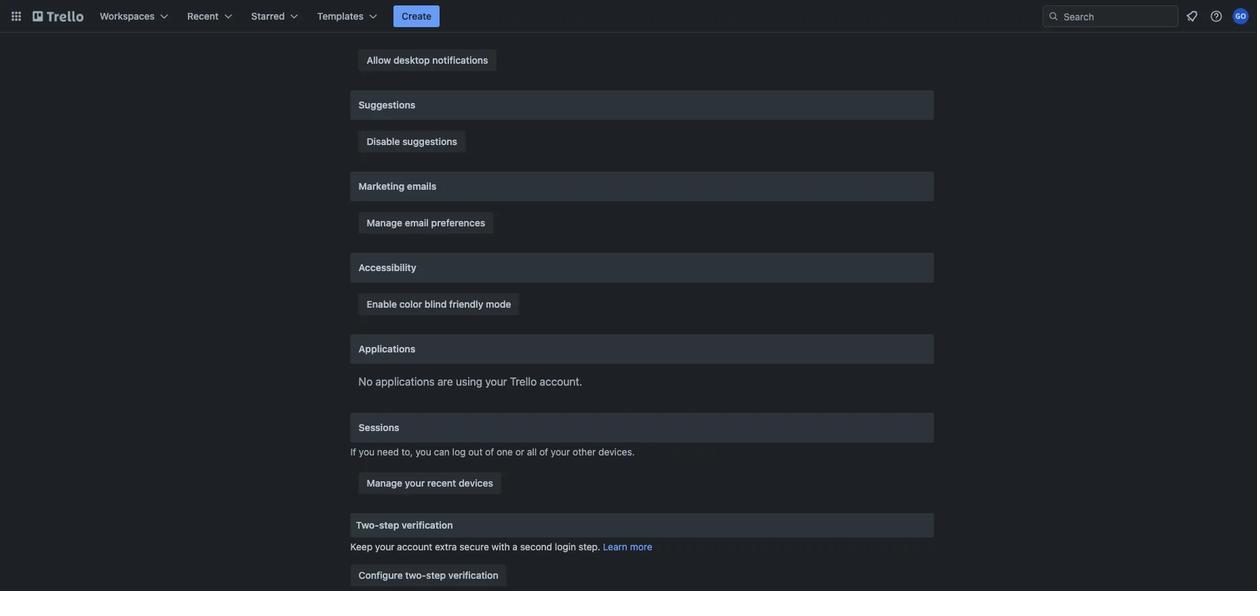 Task type: describe. For each thing, give the bounding box(es) containing it.
step.
[[579, 542, 600, 553]]

allow desktop notifications
[[367, 55, 488, 66]]

mode
[[486, 299, 511, 310]]

recent
[[187, 11, 219, 22]]

manage your recent devices link
[[359, 473, 501, 495]]

templates button
[[309, 5, 385, 27]]

starred button
[[243, 5, 306, 27]]

preferences
[[431, 217, 485, 229]]

color
[[399, 299, 422, 310]]

configure
[[359, 570, 403, 581]]

back to home image
[[33, 5, 83, 27]]

to,
[[401, 447, 413, 458]]

your right using on the left
[[485, 375, 507, 388]]

1 of from the left
[[485, 447, 494, 458]]

manage email preferences link
[[359, 212, 493, 234]]

starred
[[251, 11, 285, 22]]

learn more link
[[603, 542, 652, 553]]

enable color blind friendly mode link
[[359, 294, 519, 315]]

email
[[405, 217, 429, 229]]

one
[[497, 447, 513, 458]]

0 notifications image
[[1184, 8, 1200, 24]]

keep
[[350, 542, 373, 553]]

other
[[573, 447, 596, 458]]

extra
[[435, 542, 457, 553]]

or
[[515, 447, 524, 458]]

devices
[[459, 478, 493, 489]]

allow
[[367, 55, 391, 66]]

gary orlando (garyorlando) image
[[1233, 8, 1249, 24]]

login
[[555, 542, 576, 553]]

search image
[[1048, 11, 1059, 22]]

are
[[437, 375, 453, 388]]

with
[[492, 542, 510, 553]]

create button
[[393, 5, 440, 27]]

account
[[397, 542, 432, 553]]

if you need to, you can log out of one or all of your other devices.
[[350, 447, 635, 458]]

sessions
[[359, 422, 399, 433]]

recent
[[427, 478, 456, 489]]

marketing
[[359, 181, 404, 192]]

can
[[434, 447, 450, 458]]

need
[[377, 447, 399, 458]]

1 you from the left
[[359, 447, 375, 458]]

marketing emails
[[359, 181, 436, 192]]

manage for manage email preferences
[[367, 217, 402, 229]]

emails
[[407, 181, 436, 192]]

keep your account extra secure with a second login step. learn more
[[350, 542, 652, 553]]

two-step verification
[[356, 520, 453, 531]]

manage your recent devices
[[367, 478, 493, 489]]

suggestions
[[359, 99, 415, 111]]

no
[[359, 375, 373, 388]]

devices.
[[598, 447, 635, 458]]



Task type: locate. For each thing, give the bounding box(es) containing it.
0 vertical spatial manage
[[367, 217, 402, 229]]

step down extra
[[426, 570, 446, 581]]

templates
[[317, 11, 364, 22]]

Search field
[[1059, 6, 1178, 26]]

0 horizontal spatial step
[[379, 520, 399, 531]]

2 manage from the top
[[367, 478, 402, 489]]

region
[[350, 0, 934, 41]]

second
[[520, 542, 552, 553]]

if
[[350, 447, 356, 458]]

0 horizontal spatial of
[[485, 447, 494, 458]]

suggestions
[[402, 136, 457, 147]]

1 manage from the top
[[367, 217, 402, 229]]

applications
[[359, 344, 415, 355]]

manage down need
[[367, 478, 402, 489]]

trello
[[510, 375, 537, 388]]

verification
[[402, 520, 453, 531], [448, 570, 498, 581]]

1 vertical spatial manage
[[367, 478, 402, 489]]

configure two-step verification
[[359, 570, 498, 581]]

step
[[379, 520, 399, 531], [426, 570, 446, 581]]

manage
[[367, 217, 402, 229], [367, 478, 402, 489]]

manage inside manage email preferences link
[[367, 217, 402, 229]]

manage email preferences
[[367, 217, 485, 229]]

of right all
[[539, 447, 548, 458]]

enable
[[367, 299, 397, 310]]

notifications
[[432, 55, 488, 66]]

disable suggestions link
[[359, 131, 465, 153]]

your right keep
[[375, 542, 394, 553]]

2 you from the left
[[415, 447, 431, 458]]

manage for manage your recent devices
[[367, 478, 402, 489]]

your left recent
[[405, 478, 425, 489]]

your
[[485, 375, 507, 388], [551, 447, 570, 458], [405, 478, 425, 489], [375, 542, 394, 553]]

no applications are using your trello account.
[[359, 375, 582, 388]]

more
[[630, 542, 652, 553]]

verification down secure
[[448, 570, 498, 581]]

disable suggestions
[[367, 136, 457, 147]]

workspaces
[[100, 11, 155, 22]]

1 horizontal spatial you
[[415, 447, 431, 458]]

two-
[[405, 570, 426, 581]]

account.
[[540, 375, 582, 388]]

create
[[402, 11, 432, 22]]

1 horizontal spatial of
[[539, 447, 548, 458]]

enable color blind friendly mode
[[367, 299, 511, 310]]

workspaces button
[[92, 5, 176, 27]]

of right out
[[485, 447, 494, 458]]

your left other
[[551, 447, 570, 458]]

you
[[359, 447, 375, 458], [415, 447, 431, 458]]

1 horizontal spatial step
[[426, 570, 446, 581]]

out
[[468, 447, 483, 458]]

log
[[452, 447, 466, 458]]

accessibility
[[359, 262, 416, 273]]

two-
[[356, 520, 379, 531]]

0 vertical spatial step
[[379, 520, 399, 531]]

allow desktop notifications link
[[359, 50, 496, 71]]

step up account
[[379, 520, 399, 531]]

learn
[[603, 542, 627, 553]]

verification up account
[[402, 520, 453, 531]]

applications
[[375, 375, 435, 388]]

0 vertical spatial verification
[[402, 520, 453, 531]]

0 horizontal spatial you
[[359, 447, 375, 458]]

friendly
[[449, 299, 483, 310]]

open information menu image
[[1210, 9, 1223, 23]]

desktop
[[393, 55, 430, 66]]

configure two-step verification link
[[350, 565, 507, 587]]

recent button
[[179, 5, 240, 27]]

all
[[527, 447, 537, 458]]

of
[[485, 447, 494, 458], [539, 447, 548, 458]]

primary element
[[0, 0, 1257, 33]]

you right if
[[359, 447, 375, 458]]

a
[[512, 542, 518, 553]]

secure
[[459, 542, 489, 553]]

manage left email
[[367, 217, 402, 229]]

1 vertical spatial verification
[[448, 570, 498, 581]]

manage inside manage your recent devices link
[[367, 478, 402, 489]]

blind
[[425, 299, 447, 310]]

disable
[[367, 136, 400, 147]]

1 vertical spatial step
[[426, 570, 446, 581]]

you right to,
[[415, 447, 431, 458]]

2 of from the left
[[539, 447, 548, 458]]

using
[[456, 375, 482, 388]]



Task type: vqa. For each thing, say whether or not it's contained in the screenshot.


